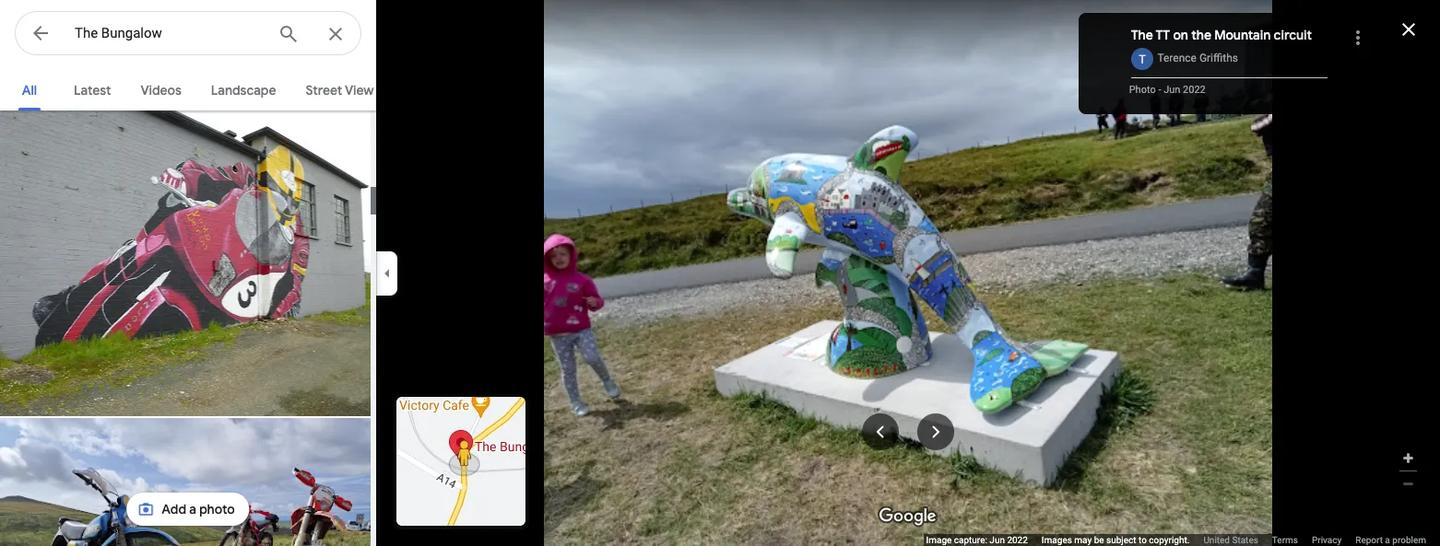 Task type: locate. For each thing, give the bounding box(es) containing it.
2022 down terence griffiths "link"
[[1183, 84, 1206, 96]]

tab list inside google maps element
[[0, 66, 430, 111]]

photo 5 image
[[0, 105, 374, 417]]

privacy button
[[1312, 535, 1342, 547]]

a right add
[[189, 502, 196, 518]]

1 vertical spatial 2022
[[1007, 536, 1028, 546]]

0 horizontal spatial jun
[[990, 536, 1005, 546]]

a for report
[[1386, 536, 1391, 546]]

0 vertical spatial a
[[189, 502, 196, 518]]

360°
[[388, 82, 416, 99]]

photo
[[1129, 84, 1156, 96]]

add
[[162, 502, 186, 518]]

photo - jun 2022
[[1129, 84, 1206, 96]]

jun for capture:
[[990, 536, 1005, 546]]

be
[[1094, 536, 1105, 546]]

capture:
[[954, 536, 988, 546]]

tt
[[1156, 27, 1171, 43]]

1 vertical spatial jun
[[990, 536, 1005, 546]]

a
[[189, 502, 196, 518], [1386, 536, 1391, 546]]

jun
[[1164, 84, 1181, 96], [990, 536, 1005, 546]]

the tt on the mountain circuit
[[1131, 27, 1312, 43]]

image
[[926, 536, 952, 546]]

terms button
[[1273, 535, 1299, 547]]

a inside report a problem link
[[1386, 536, 1391, 546]]

tab list
[[0, 66, 430, 111]]

2022 left the images
[[1007, 536, 1028, 546]]

1 horizontal spatial a
[[1386, 536, 1391, 546]]

all button
[[0, 66, 59, 111]]

add a photo
[[162, 502, 235, 518]]

report a problem
[[1356, 536, 1427, 546]]

the
[[1131, 27, 1154, 43]]

terms
[[1273, 536, 1299, 546]]

None field
[[75, 22, 263, 44]]

interactive map image
[[397, 398, 526, 527]]

none field inside the bungalow field
[[75, 22, 263, 44]]

street view & 360°
[[306, 82, 416, 99]]

photos of the bungalow main content
[[0, 66, 430, 547]]

0 horizontal spatial 2022
[[1007, 536, 1028, 546]]

tab list containing all
[[0, 66, 430, 111]]

images
[[1042, 536, 1072, 546]]

terence
[[1158, 52, 1197, 65]]

landscape
[[211, 82, 276, 99]]

copyright.
[[1149, 536, 1190, 546]]

2022
[[1183, 84, 1206, 96], [1007, 536, 1028, 546]]

photo 6 image
[[0, 419, 374, 547]]

 button
[[15, 11, 66, 59]]

circuit
[[1274, 27, 1312, 43]]

images may be subject to copyright.
[[1042, 536, 1190, 546]]

footer
[[926, 535, 1441, 547]]

subject
[[1107, 536, 1137, 546]]

problem
[[1393, 536, 1427, 546]]

jun right capture:
[[990, 536, 1005, 546]]

0 vertical spatial jun
[[1164, 84, 1181, 96]]

on
[[1174, 27, 1189, 43]]

view
[[345, 82, 374, 99]]

griffiths
[[1200, 52, 1239, 65]]

jun right -
[[1164, 84, 1181, 96]]

1 vertical spatial a
[[1386, 536, 1391, 546]]

collapse side panel image
[[377, 263, 398, 284]]

latest button
[[59, 66, 126, 111]]

0 horizontal spatial a
[[189, 502, 196, 518]]

a for add
[[189, 502, 196, 518]]

footer containing image capture: jun 2022
[[926, 535, 1441, 547]]

a right report
[[1386, 536, 1391, 546]]

report a problem link
[[1356, 535, 1427, 547]]

1 horizontal spatial 2022
[[1183, 84, 1206, 96]]

terence griffiths link
[[1158, 52, 1239, 65]]

1 horizontal spatial jun
[[1164, 84, 1181, 96]]

0 vertical spatial 2022
[[1183, 84, 1206, 96]]

a inside add a photo button
[[189, 502, 196, 518]]

zoom out image
[[1402, 478, 1416, 492]]



Task type: describe. For each thing, give the bounding box(es) containing it.
street view & 360° button
[[291, 66, 430, 111]]

report
[[1356, 536, 1383, 546]]

-
[[1159, 84, 1162, 96]]


[[30, 20, 52, 46]]

landscape button
[[196, 66, 291, 111]]

2022 for image capture: jun 2022
[[1007, 536, 1028, 546]]

street
[[306, 82, 342, 99]]

all
[[22, 82, 37, 99]]

videos
[[141, 82, 182, 99]]

latest
[[74, 82, 111, 99]]

 search field
[[15, 11, 376, 59]]

image capture: jun 2022
[[926, 536, 1028, 546]]

google maps element
[[0, 0, 1441, 547]]

may
[[1075, 536, 1092, 546]]

terence griffiths
[[1158, 52, 1239, 65]]

united states button
[[1204, 535, 1259, 547]]

footer inside google maps element
[[926, 535, 1441, 547]]

the
[[1192, 27, 1212, 43]]

add a photo image
[[138, 502, 154, 518]]

zoom in image
[[1402, 452, 1416, 466]]

&
[[377, 82, 385, 99]]

united states
[[1204, 536, 1259, 546]]

photo
[[199, 502, 235, 518]]

videos button
[[126, 66, 196, 111]]

jun for -
[[1164, 84, 1181, 96]]

add a photo button
[[127, 488, 250, 532]]

mountain
[[1215, 27, 1271, 43]]

states
[[1233, 536, 1259, 546]]

to
[[1139, 536, 1147, 546]]

The Bungalow field
[[15, 11, 362, 56]]

privacy
[[1312, 536, 1342, 546]]

united
[[1204, 536, 1230, 546]]

view terence griffiths's profile image
[[1131, 48, 1153, 70]]

2022 for photo - jun 2022
[[1183, 84, 1206, 96]]



Task type: vqa. For each thing, say whether or not it's contained in the screenshot.
FOOTER
yes



